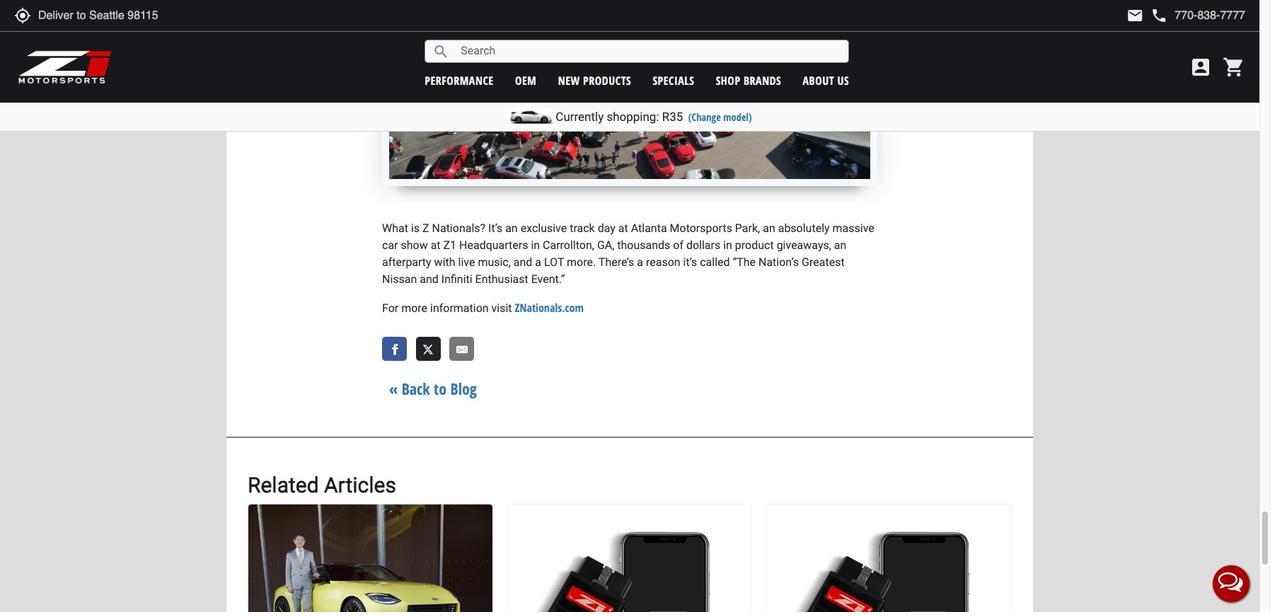 Task type: describe. For each thing, give the bounding box(es) containing it.
motorsports
[[670, 222, 732, 235]]

car
[[382, 239, 398, 252]]

r35
[[662, 110, 683, 124]]

articles
[[324, 473, 396, 497]]

currently
[[556, 110, 604, 124]]

to
[[434, 378, 447, 399]]

(change model) link
[[688, 110, 752, 124]]

ga,
[[597, 239, 615, 252]]

z
[[422, 222, 429, 235]]

0 horizontal spatial an
[[505, 222, 518, 235]]

account_box link
[[1186, 56, 1216, 79]]

information
[[430, 302, 489, 315]]

account_box
[[1190, 56, 1212, 79]]

visit
[[492, 302, 512, 315]]

oem link
[[515, 73, 537, 88]]

z1
[[443, 239, 457, 252]]

« back to blog link
[[382, 374, 484, 402]]

exclusive
[[521, 222, 567, 235]]

«
[[389, 378, 398, 399]]

lot
[[544, 256, 564, 269]]

about us link
[[803, 73, 849, 88]]

specials link
[[653, 73, 694, 88]]

370z / g37 ecutek tuning faq's || the most common questions! image
[[767, 504, 1011, 612]]

with
[[434, 256, 455, 269]]

nationals?
[[432, 222, 486, 235]]

greatest
[[802, 256, 845, 269]]

called
[[700, 256, 730, 269]]

show
[[401, 239, 428, 252]]

afterparty
[[382, 256, 431, 269]]

nissan
[[382, 273, 417, 286]]

mail phone
[[1127, 7, 1168, 24]]

absolutely
[[778, 222, 830, 235]]

carrollton,
[[543, 239, 594, 252]]

products
[[583, 73, 631, 88]]

dollars
[[686, 239, 721, 252]]

enthusiast
[[475, 273, 528, 286]]

product
[[735, 239, 774, 252]]

what is z nationals? it's an exclusive track day at atlanta motorsports park, an absolutely massive car show at z1 headquarters in carrollton, ga, thousands of dollars in product giveaways, an afterparty with live music, and a lot more. there's a reason it's called "the nation's greatest nissan and infiniti enthusiast event."
[[382, 222, 875, 286]]

day
[[598, 222, 616, 235]]

shop brands
[[716, 73, 781, 88]]

mail link
[[1127, 7, 1144, 24]]

music,
[[478, 256, 511, 269]]

shopping_cart link
[[1219, 56, 1246, 79]]

q50 / q60 3.0t ecutek tuning faq's || the most common questions! image
[[508, 504, 752, 612]]

new products
[[558, 73, 631, 88]]

of
[[673, 239, 684, 252]]

for
[[382, 302, 399, 315]]

for more information visit znationals.com
[[382, 300, 584, 316]]

us
[[838, 73, 849, 88]]

currently shopping: r35 (change model)
[[556, 110, 752, 124]]

more
[[401, 302, 427, 315]]

it's
[[488, 222, 503, 235]]

my_location
[[14, 7, 31, 24]]

blog
[[450, 378, 477, 399]]

« back to blog
[[389, 378, 477, 399]]

Search search field
[[450, 40, 849, 62]]

1 in from the left
[[531, 239, 540, 252]]

search
[[433, 43, 450, 60]]

shop brands link
[[716, 73, 781, 88]]

shopping:
[[607, 110, 659, 124]]

nation's
[[759, 256, 799, 269]]



Task type: locate. For each thing, give the bounding box(es) containing it.
1 horizontal spatial and
[[514, 256, 532, 269]]

2 horizontal spatial an
[[834, 239, 847, 252]]

reason
[[646, 256, 681, 269]]

oem
[[515, 73, 537, 88]]

1 horizontal spatial a
[[637, 256, 643, 269]]

what
[[382, 222, 408, 235]]

and up enthusiast
[[514, 256, 532, 269]]

1 a from the left
[[535, 256, 541, 269]]

2 a from the left
[[637, 256, 643, 269]]

live
[[458, 256, 475, 269]]

related articles
[[248, 473, 396, 497]]

at left z1
[[431, 239, 441, 252]]

more.
[[567, 256, 596, 269]]

a down 'thousands'
[[637, 256, 643, 269]]

znationals.com link
[[515, 300, 584, 316]]

1 vertical spatial at
[[431, 239, 441, 252]]

0 vertical spatial and
[[514, 256, 532, 269]]

an
[[505, 222, 518, 235], [763, 222, 775, 235], [834, 239, 847, 252]]

shopping_cart
[[1223, 56, 1246, 79]]

park,
[[735, 222, 760, 235]]

in up called
[[723, 239, 732, 252]]

an right park,
[[763, 222, 775, 235]]

headquarters
[[459, 239, 528, 252]]

shop
[[716, 73, 741, 88]]

massive
[[833, 222, 875, 235]]

1 horizontal spatial in
[[723, 239, 732, 252]]

z1 motorsports logo image
[[18, 50, 113, 85]]

0 vertical spatial at
[[618, 222, 628, 235]]

at right the "day"
[[618, 222, 628, 235]]

0 horizontal spatial and
[[420, 273, 439, 286]]

is
[[411, 222, 420, 235]]

about
[[803, 73, 834, 88]]

atlanta
[[631, 222, 667, 235]]

new
[[558, 73, 580, 88]]

an down massive
[[834, 239, 847, 252]]

a
[[535, 256, 541, 269], [637, 256, 643, 269]]

mail
[[1127, 7, 1144, 24]]

performance link
[[425, 73, 494, 88]]

1 horizontal spatial at
[[618, 222, 628, 235]]

interview with hiroshi tamura | the essence of image
[[248, 504, 492, 612]]

event."
[[531, 273, 565, 286]]

in
[[531, 239, 540, 252], [723, 239, 732, 252]]

and down with
[[420, 273, 439, 286]]

track
[[570, 222, 595, 235]]

2 in from the left
[[723, 239, 732, 252]]

back
[[402, 378, 430, 399]]

model)
[[724, 110, 752, 124]]

in down 'exclusive'
[[531, 239, 540, 252]]

an right it's
[[505, 222, 518, 235]]

and
[[514, 256, 532, 269], [420, 273, 439, 286]]

0 horizontal spatial a
[[535, 256, 541, 269]]

phone
[[1151, 7, 1168, 24]]

"the
[[733, 256, 756, 269]]

about us
[[803, 73, 849, 88]]

1 vertical spatial and
[[420, 273, 439, 286]]

phone link
[[1151, 7, 1246, 24]]

0 horizontal spatial at
[[431, 239, 441, 252]]

brands
[[744, 73, 781, 88]]

znationals.com
[[515, 300, 584, 316]]

infiniti
[[441, 273, 472, 286]]

performance
[[425, 73, 494, 88]]

giveaways,
[[777, 239, 831, 252]]

a left lot on the left of the page
[[535, 256, 541, 269]]

thousands
[[617, 239, 670, 252]]

new products link
[[558, 73, 631, 88]]

related
[[248, 473, 319, 497]]

specials
[[653, 73, 694, 88]]

(change
[[688, 110, 721, 124]]

there's
[[599, 256, 634, 269]]

0 horizontal spatial in
[[531, 239, 540, 252]]

it's
[[683, 256, 697, 269]]

at
[[618, 222, 628, 235], [431, 239, 441, 252]]

1 horizontal spatial an
[[763, 222, 775, 235]]



Task type: vqa. For each thing, say whether or not it's contained in the screenshot.
shopping_cart
yes



